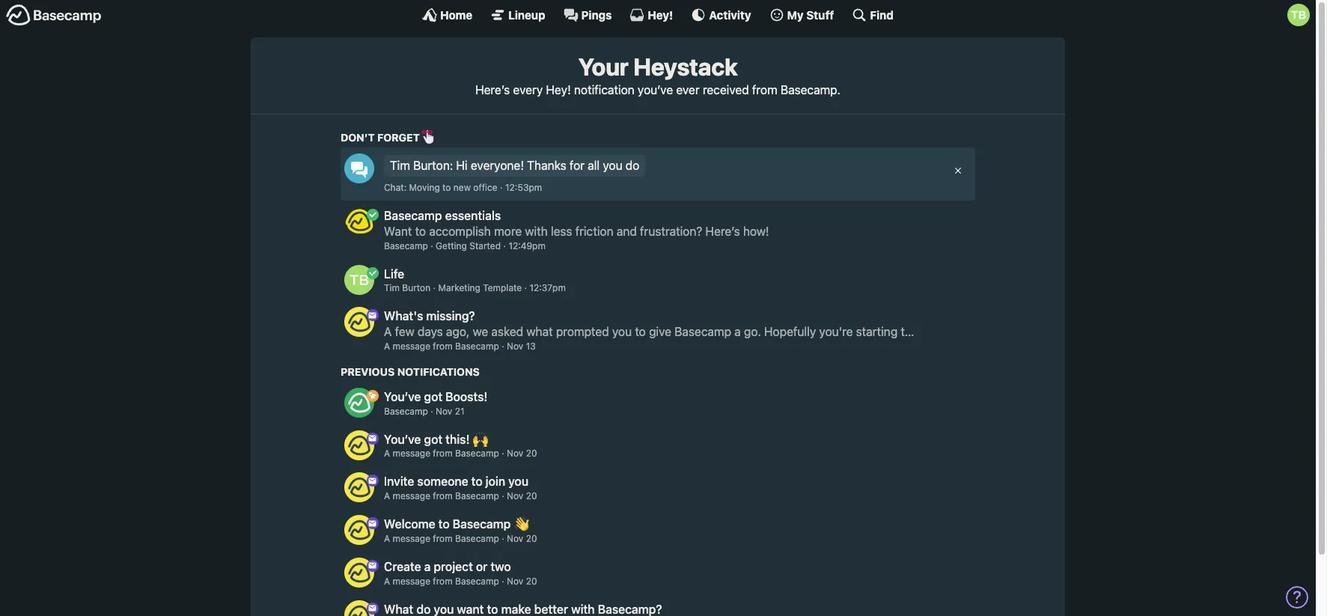 Task type: describe. For each thing, give the bounding box(es) containing it.
getting
[[436, 240, 467, 251]]

marketing
[[438, 282, 481, 294]]

accomplish
[[429, 224, 491, 238]]

don't
[[341, 131, 375, 144]]

basecamp inside create a project or two a message from basecamp nov 20
[[455, 575, 499, 587]]

nov 21 element
[[436, 405, 464, 417]]

life tim burton marketing template 12:37pm
[[384, 267, 566, 294]]

basecamp image for you've got this! 🙌
[[344, 430, 374, 460]]

from inside create a project or two a message from basecamp nov 20
[[433, 575, 453, 587]]

12:49pm
[[509, 240, 546, 251]]

hey! inside the your heystack here's every hey! notification you've ever received from basecamp.
[[546, 83, 571, 97]]

20 inside create a project or two a message from basecamp nov 20
[[526, 575, 537, 587]]

boosts!
[[446, 390, 488, 403]]

basecamp up 'want'
[[384, 209, 442, 222]]

to inside basecamp essentials want to accomplish more with less friction and frustration? here's how! basecamp getting started 12:49pm
[[415, 224, 426, 238]]

hey! inside dropdown button
[[648, 8, 673, 21]]

nov inside "you've got boosts! basecamp nov 21"
[[436, 405, 452, 417]]

tim burton image
[[1288, 4, 1310, 26]]

thanks
[[527, 159, 566, 172]]

message inside invite someone to join you a message from basecamp nov 20
[[393, 490, 430, 502]]

everyone!
[[471, 159, 524, 172]]

better
[[534, 602, 568, 616]]

basecamp image for what's missing?
[[344, 307, 374, 337]]

your
[[578, 52, 629, 81]]

boostreport image
[[367, 390, 379, 402]]

missing?
[[426, 309, 475, 323]]

someone
[[417, 475, 468, 488]]

all
[[588, 159, 600, 172]]

friction
[[575, 224, 614, 238]]

basecamp image for create a project or two
[[344, 558, 374, 588]]

a
[[424, 560, 431, 573]]

nov 20 element for you've got this! 🙌
[[507, 448, 537, 459]]

got for boosts!
[[424, 390, 443, 403]]

nov 20 element for create a project or two
[[507, 575, 537, 587]]

12:37pm
[[530, 282, 566, 294]]

previous
[[341, 365, 395, 378]]

moving
[[409, 182, 440, 193]]

notification
[[574, 83, 635, 97]]

you've for you've got boosts!
[[384, 390, 421, 403]]

home link
[[422, 7, 472, 22]]

basecamp image for invite
[[344, 473, 374, 503]]

invite someone to join you a message from basecamp nov 20
[[384, 475, 537, 502]]

20 inside you've got this! 🙌 a message from basecamp nov 20
[[526, 448, 537, 459]]

2 horizontal spatial you
[[603, 159, 622, 172]]

to left new
[[442, 182, 451, 193]]

stuff
[[806, 8, 834, 21]]

🙌
[[473, 432, 488, 446]]

12:53pm element
[[505, 182, 542, 193]]

you've for you've got this! 🙌
[[384, 432, 421, 446]]

my
[[787, 8, 804, 21]]

home
[[440, 8, 472, 21]]

12:49pm element
[[509, 240, 546, 251]]

a message from basecamp nov 13
[[384, 341, 536, 352]]

to inside welcome to basecamp 👋 a message from basecamp nov 20
[[438, 517, 450, 531]]

find button
[[852, 7, 894, 22]]

here's inside basecamp essentials want to accomplish more with less friction and frustration? here's how! basecamp getting started 12:49pm
[[705, 224, 740, 238]]

essentials
[[445, 209, 501, 222]]

onboarding image for what's missing?
[[367, 309, 379, 321]]

for
[[570, 159, 585, 172]]

13
[[526, 341, 536, 352]]

from inside welcome to basecamp 👋 a message from basecamp nov 20
[[433, 533, 453, 544]]

received
[[703, 83, 749, 97]]

todo image
[[367, 267, 379, 279]]

todolist image
[[367, 209, 379, 221]]

what do you want to make better with basecamp? link
[[344, 594, 919, 616]]

to right want at the left of the page
[[487, 602, 498, 616]]

more
[[494, 224, 522, 238]]

with inside what do you want to make better with basecamp? link
[[571, 602, 595, 616]]

basecamp image for basecamp essentials
[[344, 207, 374, 236]]

previous notifications
[[341, 365, 480, 378]]

basecamp image for welcome
[[344, 515, 374, 545]]

hi
[[456, 159, 468, 172]]

from inside invite someone to join you a message from basecamp nov 20
[[433, 490, 453, 502]]

you inside invite someone to join you a message from basecamp nov 20
[[508, 475, 529, 488]]

less
[[551, 224, 572, 238]]

you've
[[638, 83, 673, 97]]

onboarding image inside what do you want to make better with basecamp? link
[[367, 602, 379, 614]]

nov inside invite someone to join you a message from basecamp nov 20
[[507, 490, 523, 502]]

burton
[[402, 282, 431, 294]]

to inside invite someone to join you a message from basecamp nov 20
[[471, 475, 483, 488]]

message inside create a project or two a message from basecamp nov 20
[[393, 575, 430, 587]]

got for this!
[[424, 432, 443, 446]]

basecamp?
[[598, 602, 662, 616]]

my stuff button
[[769, 7, 834, 22]]

20 inside welcome to basecamp 👋 a message from basecamp nov 20
[[526, 533, 537, 544]]

what's missing?
[[384, 309, 475, 323]]

create a project or two a message from basecamp nov 20
[[384, 560, 537, 587]]

life
[[384, 267, 404, 280]]

welcome to basecamp 👋 a message from basecamp nov 20
[[384, 517, 537, 544]]

notifications
[[397, 365, 480, 378]]

what do you want to make better with basecamp?
[[384, 602, 662, 616]]



Task type: vqa. For each thing, say whether or not it's contained in the screenshot.


Task type: locate. For each thing, give the bounding box(es) containing it.
here's left the every
[[475, 83, 510, 97]]

1 basecamp image from the top
[[344, 473, 374, 503]]

onboarding image for welcome to basecamp 👋
[[367, 517, 379, 529]]

2 onboarding image from the top
[[367, 475, 379, 487]]

basecamp down missing?
[[455, 341, 499, 352]]

nov inside you've got this! 🙌 a message from basecamp nov 20
[[507, 448, 523, 459]]

message up previous notifications
[[393, 341, 430, 352]]

1 vertical spatial do
[[416, 602, 431, 616]]

0 vertical spatial do
[[626, 159, 640, 172]]

3 a from the top
[[384, 490, 390, 502]]

forget
[[377, 131, 420, 144]]

want
[[457, 602, 484, 616]]

1 vertical spatial here's
[[705, 224, 740, 238]]

message inside you've got this! 🙌 a message from basecamp nov 20
[[393, 448, 430, 459]]

you right the all
[[603, 159, 622, 172]]

to left join
[[471, 475, 483, 488]]

you've
[[384, 390, 421, 403], [384, 432, 421, 446]]

0 vertical spatial here's
[[475, 83, 510, 97]]

0 vertical spatial onboarding image
[[367, 432, 379, 444]]

basecamp image for you've got boosts!
[[344, 388, 374, 418]]

onboarding image for create a project or two
[[367, 560, 379, 572]]

message down create
[[393, 575, 430, 587]]

basecamp inside invite someone to join you a message from basecamp nov 20
[[455, 490, 499, 502]]

nov 20 element up invite someone to join you a message from basecamp nov 20
[[507, 448, 537, 459]]

heystack
[[633, 52, 738, 81]]

basecamp image left 'want'
[[344, 207, 374, 236]]

lineup
[[508, 8, 545, 21]]

activity link
[[691, 7, 751, 22]]

4 message from the top
[[393, 533, 430, 544]]

you've up invite
[[384, 432, 421, 446]]

0 horizontal spatial you
[[434, 602, 454, 616]]

2 message from the top
[[393, 448, 430, 459]]

1 horizontal spatial here's
[[705, 224, 740, 238]]

hey! button
[[630, 7, 673, 22]]

3 onboarding image from the top
[[367, 560, 379, 572]]

tim inside life tim burton marketing template 12:37pm
[[384, 282, 400, 294]]

12:37pm element
[[530, 282, 566, 294]]

a inside you've got this! 🙌 a message from basecamp nov 20
[[384, 448, 390, 459]]

nov 20 element up 👋
[[507, 490, 537, 502]]

onboarding image
[[367, 432, 379, 444], [367, 517, 379, 529], [367, 560, 379, 572]]

a down create
[[384, 575, 390, 587]]

nov left the 13
[[507, 341, 523, 352]]

1 onboarding image from the top
[[367, 309, 379, 321]]

tim burton image
[[344, 265, 374, 295]]

what
[[384, 602, 413, 616]]

0 vertical spatial onboarding image
[[367, 309, 379, 321]]

with inside basecamp essentials want to accomplish more with less friction and frustration? here's how! basecamp getting started 12:49pm
[[525, 224, 548, 238]]

got
[[424, 390, 443, 403], [424, 432, 443, 446]]

2 onboarding image from the top
[[367, 517, 379, 529]]

do
[[626, 159, 640, 172], [416, 602, 431, 616]]

you've down previous notifications
[[384, 390, 421, 403]]

1 nov 20 element from the top
[[507, 448, 537, 459]]

and
[[617, 224, 637, 238]]

message down invite
[[393, 490, 430, 502]]

basecamp inside you've got this! 🙌 a message from basecamp nov 20
[[455, 448, 499, 459]]

pings
[[581, 8, 612, 21]]

tim down life
[[384, 282, 400, 294]]

nov up invite someone to join you a message from basecamp nov 20
[[507, 448, 523, 459]]

3 message from the top
[[393, 490, 430, 502]]

got inside you've got this! 🙌 a message from basecamp nov 20
[[424, 432, 443, 446]]

a up invite
[[384, 448, 390, 459]]

basecamp down join
[[455, 490, 499, 502]]

1 got from the top
[[424, 390, 443, 403]]

3 onboarding image from the top
[[367, 602, 379, 614]]

nov 20 element
[[507, 448, 537, 459], [507, 490, 537, 502], [507, 533, 537, 544], [507, 575, 537, 587]]

a up previous
[[384, 341, 390, 352]]

2 a from the top
[[384, 448, 390, 459]]

0 vertical spatial tim
[[390, 159, 410, 172]]

started
[[470, 240, 501, 251]]

0 vertical spatial you
[[603, 159, 622, 172]]

hey! up the heystack
[[648, 8, 673, 21]]

what's
[[384, 309, 423, 323]]

got left this!
[[424, 432, 443, 446]]

nov
[[507, 341, 523, 352], [436, 405, 452, 417], [507, 448, 523, 459], [507, 490, 523, 502], [507, 533, 523, 544], [507, 575, 523, 587]]

pings button
[[563, 7, 612, 22]]

basecamp image left welcome
[[344, 515, 374, 545]]

message up invite
[[393, 448, 430, 459]]

2 20 from the top
[[526, 490, 537, 502]]

a inside create a project or two a message from basecamp nov 20
[[384, 575, 390, 587]]

nov left 21
[[436, 405, 452, 417]]

1 basecamp image from the top
[[344, 207, 374, 236]]

0 horizontal spatial with
[[525, 224, 548, 238]]

hey!
[[648, 8, 673, 21], [546, 83, 571, 97]]

basecamp image left what on the left bottom of page
[[344, 600, 374, 616]]

20
[[526, 448, 537, 459], [526, 490, 537, 502], [526, 533, 537, 544], [526, 575, 537, 587]]

you inside what do you want to make better with basecamp? link
[[434, 602, 454, 616]]

onboarding image left welcome
[[367, 517, 379, 529]]

my stuff
[[787, 8, 834, 21]]

or
[[476, 560, 488, 573]]

1 vertical spatial onboarding image
[[367, 517, 379, 529]]

from inside the your heystack here's every hey! notification you've ever received from basecamp.
[[752, 83, 777, 97]]

from inside you've got this! 🙌 a message from basecamp nov 20
[[433, 448, 453, 459]]

onboarding image left what on the left bottom of page
[[367, 602, 379, 614]]

basecamp image left create
[[344, 558, 374, 588]]

a down welcome
[[384, 533, 390, 544]]

2 basecamp image from the top
[[344, 307, 374, 337]]

5 a from the top
[[384, 575, 390, 587]]

1 20 from the top
[[526, 448, 537, 459]]

a inside invite someone to join you a message from basecamp nov 20
[[384, 490, 390, 502]]

1 onboarding image from the top
[[367, 432, 379, 444]]

basecamp image
[[344, 207, 374, 236], [344, 307, 374, 337], [344, 388, 374, 418], [344, 430, 374, 460], [344, 558, 374, 588], [344, 600, 374, 616]]

with right better
[[571, 602, 595, 616]]

want
[[384, 224, 412, 238]]

nov up 👋
[[507, 490, 523, 502]]

onboarding image down boostreport image at the left
[[367, 432, 379, 444]]

1 message from the top
[[393, 341, 430, 352]]

2 vertical spatial you
[[434, 602, 454, 616]]

nov down two
[[507, 575, 523, 587]]

make
[[501, 602, 531, 616]]

onboarding image left what's
[[367, 309, 379, 321]]

3 basecamp image from the top
[[344, 388, 374, 418]]

1 vertical spatial with
[[571, 602, 595, 616]]

chat: moving to new office 12:53pm
[[384, 182, 542, 193]]

basecamp essentials want to accomplish more with less friction and frustration? here's how! basecamp getting started 12:49pm
[[384, 209, 769, 251]]

basecamp down 'want'
[[384, 240, 428, 251]]

to right 'want'
[[415, 224, 426, 238]]

1 vertical spatial you
[[508, 475, 529, 488]]

a down invite
[[384, 490, 390, 502]]

tim
[[390, 159, 410, 172], [384, 282, 400, 294]]

this!
[[446, 432, 470, 446]]

basecamp image down tim burton icon
[[344, 307, 374, 337]]

onboarding image for you've got this! 🙌
[[367, 432, 379, 444]]

0 vertical spatial basecamp image
[[344, 473, 374, 503]]

onboarding image left invite
[[367, 475, 379, 487]]

message inside welcome to basecamp 👋 a message from basecamp nov 20
[[393, 533, 430, 544]]

with up 12:49pm
[[525, 224, 548, 238]]

from down someone
[[433, 490, 453, 502]]

you've got this! 🙌 a message from basecamp nov 20
[[384, 432, 537, 459]]

0 vertical spatial with
[[525, 224, 548, 238]]

basecamp down 🙌
[[455, 448, 499, 459]]

basecamp up "or"
[[455, 533, 499, 544]]

tim burton: hi everyone! thanks for all you do
[[390, 159, 640, 172]]

how!
[[743, 224, 769, 238]]

onboarding image left create
[[367, 560, 379, 572]]

don't forget
[[341, 131, 422, 144]]

1 horizontal spatial you
[[508, 475, 529, 488]]

here's inside the your heystack here's every hey! notification you've ever received from basecamp.
[[475, 83, 510, 97]]

basecamp image down boostreport image at the left
[[344, 430, 374, 460]]

every
[[513, 83, 543, 97]]

nov inside welcome to basecamp 👋 a message from basecamp nov 20
[[507, 533, 523, 544]]

template
[[483, 282, 522, 294]]

ever
[[676, 83, 700, 97]]

1 a from the top
[[384, 341, 390, 352]]

2 vertical spatial onboarding image
[[367, 560, 379, 572]]

2 vertical spatial onboarding image
[[367, 602, 379, 614]]

0 vertical spatial hey!
[[648, 8, 673, 21]]

3 20 from the top
[[526, 533, 537, 544]]

basecamp down "or"
[[455, 575, 499, 587]]

create
[[384, 560, 421, 573]]

from down the 'project'
[[433, 575, 453, 587]]

1 horizontal spatial with
[[571, 602, 595, 616]]

hey! right the every
[[546, 83, 571, 97]]

1 vertical spatial you've
[[384, 432, 421, 446]]

tim up 'chat:'
[[390, 159, 410, 172]]

message
[[393, 341, 430, 352], [393, 448, 430, 459], [393, 490, 430, 502], [393, 533, 430, 544], [393, 575, 430, 587]]

basecamp image down previous
[[344, 388, 374, 418]]

2 nov 20 element from the top
[[507, 490, 537, 502]]

with
[[525, 224, 548, 238], [571, 602, 595, 616]]

activity
[[709, 8, 751, 21]]

👋
[[514, 517, 529, 531]]

chat:
[[384, 182, 407, 193]]

4 a from the top
[[384, 533, 390, 544]]

basecamp image
[[344, 473, 374, 503], [344, 515, 374, 545]]

from up notifications
[[433, 341, 453, 352]]

new
[[453, 182, 471, 193]]

0 vertical spatial got
[[424, 390, 443, 403]]

5 message from the top
[[393, 575, 430, 587]]

3 nov 20 element from the top
[[507, 533, 537, 544]]

21
[[455, 405, 464, 417]]

0 horizontal spatial hey!
[[546, 83, 571, 97]]

to right welcome
[[438, 517, 450, 531]]

1 vertical spatial onboarding image
[[367, 475, 379, 487]]

4 basecamp image from the top
[[344, 430, 374, 460]]

a
[[384, 341, 390, 352], [384, 448, 390, 459], [384, 490, 390, 502], [384, 533, 390, 544], [384, 575, 390, 587]]

two
[[491, 560, 511, 573]]

nov 20 element down two
[[507, 575, 537, 587]]

2 basecamp image from the top
[[344, 515, 374, 545]]

1 you've from the top
[[384, 390, 421, 403]]

your heystack here's every hey! notification you've ever received from basecamp.
[[475, 52, 841, 97]]

5 basecamp image from the top
[[344, 558, 374, 588]]

you
[[603, 159, 622, 172], [508, 475, 529, 488], [434, 602, 454, 616]]

welcome
[[384, 517, 435, 531]]

0 horizontal spatial here's
[[475, 83, 510, 97]]

nov down 👋
[[507, 533, 523, 544]]

office
[[473, 182, 498, 193]]

you right join
[[508, 475, 529, 488]]

frustration?
[[640, 224, 702, 238]]

main element
[[0, 0, 1316, 29]]

basecamp image left invite
[[344, 473, 374, 503]]

1 horizontal spatial do
[[626, 159, 640, 172]]

1 vertical spatial got
[[424, 432, 443, 446]]

1 horizontal spatial hey!
[[648, 8, 673, 21]]

from up the 'project'
[[433, 533, 453, 544]]

basecamp
[[384, 209, 442, 222], [384, 240, 428, 251], [455, 341, 499, 352], [384, 405, 428, 417], [455, 448, 499, 459], [455, 490, 499, 502], [453, 517, 511, 531], [455, 533, 499, 544], [455, 575, 499, 587]]

nov 13 element
[[507, 341, 536, 352]]

here's
[[475, 83, 510, 97], [705, 224, 740, 238]]

message down welcome
[[393, 533, 430, 544]]

you've got boosts! basecamp nov 21
[[384, 390, 488, 417]]

1 vertical spatial hey!
[[546, 83, 571, 97]]

project
[[434, 560, 473, 573]]

you left want at the left of the page
[[434, 602, 454, 616]]

nov 20 element for welcome to basecamp 👋
[[507, 533, 537, 544]]

1 vertical spatial tim
[[384, 282, 400, 294]]

invite
[[384, 475, 414, 488]]

nov inside create a project or two a message from basecamp nov 20
[[507, 575, 523, 587]]

here's left how!
[[705, 224, 740, 238]]

lineup link
[[490, 7, 545, 22]]

a inside welcome to basecamp 👋 a message from basecamp nov 20
[[384, 533, 390, 544]]

switch accounts image
[[6, 4, 102, 27]]

basecamp.
[[781, 83, 841, 97]]

4 nov 20 element from the top
[[507, 575, 537, 587]]

from
[[752, 83, 777, 97], [433, 341, 453, 352], [433, 448, 453, 459], [433, 490, 453, 502], [433, 533, 453, 544], [433, 575, 453, 587]]

onboarding image for invite someone to join you
[[367, 475, 379, 487]]

from down this!
[[433, 448, 453, 459]]

find
[[870, 8, 894, 21]]

to
[[442, 182, 451, 193], [415, 224, 426, 238], [471, 475, 483, 488], [438, 517, 450, 531], [487, 602, 498, 616]]

basecamp down previous notifications
[[384, 405, 428, 417]]

nov 20 element for invite someone to join you
[[507, 490, 537, 502]]

basecamp left 👋
[[453, 517, 511, 531]]

onboarding image
[[367, 309, 379, 321], [367, 475, 379, 487], [367, 602, 379, 614]]

do right the all
[[626, 159, 640, 172]]

2 got from the top
[[424, 432, 443, 446]]

join
[[486, 475, 505, 488]]

0 vertical spatial you've
[[384, 390, 421, 403]]

12:53pm
[[505, 182, 542, 193]]

2 you've from the top
[[384, 432, 421, 446]]

from right received
[[752, 83, 777, 97]]

got inside "you've got boosts! basecamp nov 21"
[[424, 390, 443, 403]]

you've inside "you've got boosts! basecamp nov 21"
[[384, 390, 421, 403]]

6 basecamp image from the top
[[344, 600, 374, 616]]

you've inside you've got this! 🙌 a message from basecamp nov 20
[[384, 432, 421, 446]]

nov 20 element down 👋
[[507, 533, 537, 544]]

basecamp inside "you've got boosts! basecamp nov 21"
[[384, 405, 428, 417]]

1 vertical spatial basecamp image
[[344, 515, 374, 545]]

burton:
[[413, 159, 453, 172]]

4 20 from the top
[[526, 575, 537, 587]]

20 inside invite someone to join you a message from basecamp nov 20
[[526, 490, 537, 502]]

0 horizontal spatial do
[[416, 602, 431, 616]]

got up nov 21 element
[[424, 390, 443, 403]]

do right what on the left bottom of page
[[416, 602, 431, 616]]



